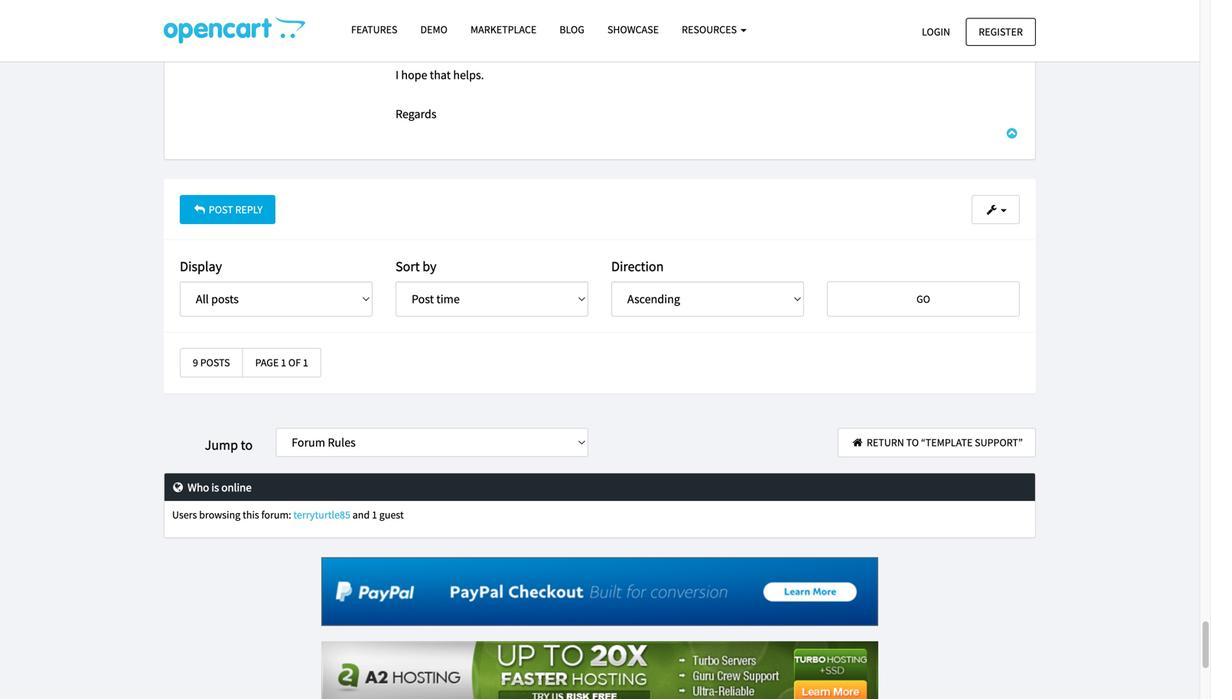 Task type: vqa. For each thing, say whether or not it's contained in the screenshot.
Re: Cannot delete produst pic…'s the Re:
no



Task type: locate. For each thing, give the bounding box(es) containing it.
still
[[592, 8, 611, 24]]

i
[[396, 8, 399, 24], [396, 67, 399, 83]]

a right it's
[[450, 8, 456, 24]]

know
[[401, 8, 430, 24]]

1 vertical spatial i
[[396, 67, 399, 83]]

2 i from the top
[[396, 67, 399, 83]]

http://htmyell.com/adding-positions-to-opencart- theme/
[[396, 8, 1007, 43]]

online
[[222, 480, 252, 495]]

top image
[[1005, 128, 1020, 140]]

1
[[281, 356, 286, 370], [303, 356, 308, 370], [372, 508, 377, 522]]

jump
[[205, 437, 238, 454]]

0 vertical spatial i
[[396, 8, 399, 24]]

reply
[[235, 203, 263, 216]]

08,
[[288, 35, 303, 51]]

9 posts
[[193, 356, 230, 370]]

1 right and
[[372, 508, 377, 522]]

post reply
[[207, 203, 263, 216]]

2 horizontal spatial 1
[[372, 508, 377, 522]]

i left hope
[[396, 67, 399, 83]]

0 horizontal spatial to
[[241, 437, 253, 454]]

who is online link
[[171, 480, 252, 495]]

home image
[[851, 437, 865, 448]]

login link
[[909, 18, 964, 46]]

it's
[[432, 8, 447, 24]]

posts
[[200, 356, 230, 370]]

check
[[694, 8, 724, 24]]

little
[[458, 8, 482, 24]]

guest
[[380, 508, 404, 522]]

features
[[351, 23, 398, 36]]

need
[[613, 8, 639, 24]]

1:24
[[332, 35, 353, 51]]

i left know
[[396, 8, 399, 24]]

1 horizontal spatial a
[[641, 8, 647, 24]]

to inside return to "template support" link
[[907, 436, 919, 450]]

users
[[172, 508, 197, 522]]

pm
[[356, 35, 373, 51]]

1 left of
[[281, 356, 286, 370]]

marketplace
[[471, 23, 537, 36]]

register
[[979, 25, 1024, 39]]

1 horizontal spatial to
[[907, 436, 919, 450]]

1 i from the top
[[396, 8, 399, 24]]

return
[[867, 436, 905, 450]]

return to "template support" link
[[838, 428, 1037, 458]]

sort by
[[396, 258, 437, 275]]

too
[[500, 8, 518, 24]]

to right return
[[907, 436, 919, 450]]

wrench image
[[985, 204, 999, 215]]

users browsing this forum: terryturtle85 and 1 guest
[[172, 508, 404, 522]]

tue jul 08, 2008 1:24 pm
[[248, 35, 373, 51]]

1 right of
[[303, 356, 308, 370]]

a
[[450, 8, 456, 24], [641, 8, 647, 24]]

post reply link
[[180, 195, 276, 224]]

http://htmyell.com/adding-
[[751, 8, 892, 24]]

jul
[[270, 35, 285, 51]]

1 horizontal spatial 1
[[303, 356, 308, 370]]

to right jump
[[241, 437, 253, 454]]

i hope that helps.
[[396, 67, 484, 83]]

a right the "need"
[[641, 8, 647, 24]]

who
[[188, 480, 209, 495]]

and
[[353, 508, 370, 522]]

bit
[[484, 8, 498, 24]]

None submit
[[828, 282, 1020, 317]]

direction
[[612, 258, 664, 275]]

reply image
[[193, 204, 207, 215]]

positions-
[[892, 8, 942, 24]]

0 horizontal spatial a
[[450, 8, 456, 24]]

features link
[[340, 16, 409, 43]]

to
[[907, 436, 919, 450], [241, 437, 253, 454]]



Task type: describe. For each thing, give the bounding box(es) containing it.
sort
[[396, 258, 420, 275]]

2008
[[305, 35, 330, 51]]

page 1 of 1
[[255, 356, 308, 370]]

"template
[[922, 436, 973, 450]]

if
[[562, 8, 568, 24]]

you
[[571, 8, 590, 24]]

late
[[520, 8, 539, 24]]

a2 hosting image
[[322, 642, 879, 700]]

resources
[[682, 23, 739, 36]]

globe image
[[171, 482, 185, 493]]

resources link
[[671, 16, 759, 43]]

9 posts button
[[180, 348, 243, 378]]

0 horizontal spatial 1
[[281, 356, 286, 370]]

paypal payment gateway image
[[322, 558, 879, 627]]

showcase
[[608, 23, 659, 36]]

who is online
[[185, 480, 252, 495]]

joined
[[180, 35, 215, 51]]

to for return
[[907, 436, 919, 450]]

page
[[255, 356, 279, 370]]

demo link
[[409, 16, 459, 43]]

browsing
[[199, 508, 241, 522]]

blog
[[560, 23, 585, 36]]

forum:
[[261, 508, 291, 522]]

tue
[[248, 35, 267, 51]]

9
[[193, 356, 198, 370]]

terryturtle85
[[294, 508, 351, 522]]

by
[[423, 258, 437, 275]]

marketplace link
[[459, 16, 548, 43]]

http://htmyell.com/adding-positions-to-opencart- theme/ link
[[396, 8, 1007, 43]]

display
[[180, 258, 222, 275]]

blog link
[[548, 16, 596, 43]]

jump to
[[205, 437, 253, 454]]

showcase link
[[596, 16, 671, 43]]

solution
[[650, 8, 692, 24]]

this:
[[727, 8, 749, 24]]

2 a from the left
[[641, 8, 647, 24]]

i for i hope that helps.
[[396, 67, 399, 83]]

is
[[212, 480, 219, 495]]

that
[[430, 67, 451, 83]]

terryturtle85 link
[[294, 508, 351, 522]]

to-
[[942, 8, 957, 24]]

register link
[[966, 18, 1037, 46]]

hope
[[401, 67, 428, 83]]

of
[[289, 356, 301, 370]]

regards
[[396, 106, 437, 122]]

helps.
[[453, 67, 484, 83]]

but
[[542, 8, 559, 24]]

opencart-
[[957, 8, 1007, 24]]

this
[[243, 508, 259, 522]]

demo
[[421, 23, 448, 36]]

theme/
[[396, 28, 433, 43]]

i for i know it's a little bit too late but if you still need a solution check this:
[[396, 8, 399, 24]]

to for jump
[[241, 437, 253, 454]]

i know it's a little bit too late but if you still need a solution check this:
[[396, 8, 751, 24]]

support"
[[975, 436, 1024, 450]]

return to "template support"
[[865, 436, 1024, 450]]

1 a from the left
[[450, 8, 456, 24]]

post
[[209, 203, 233, 216]]

login
[[922, 25, 951, 39]]



